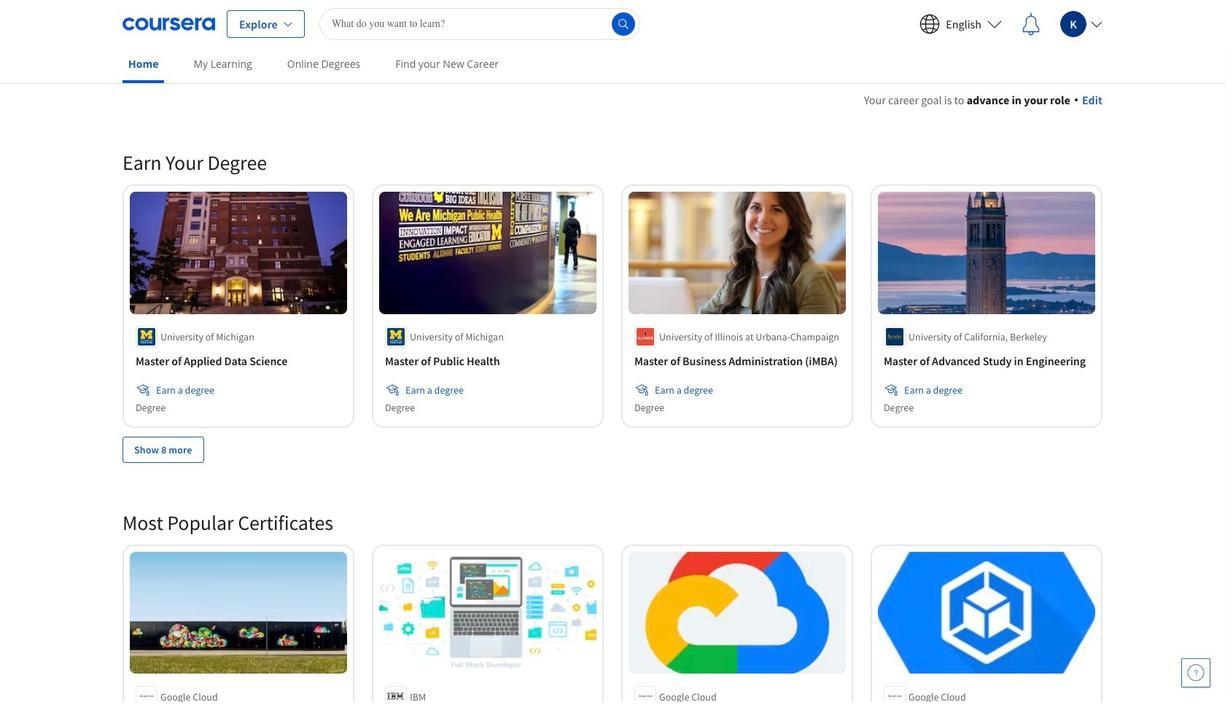 Task type: locate. For each thing, give the bounding box(es) containing it.
main content
[[0, 74, 1226, 703]]

coursera image
[[123, 12, 215, 35]]

None search field
[[319, 8, 641, 40]]

earn your degree collection element
[[114, 126, 1112, 486]]

What do you want to learn? text field
[[319, 8, 641, 40]]

most popular certificates collection element
[[114, 486, 1112, 703]]



Task type: vqa. For each thing, say whether or not it's contained in the screenshot.
different
no



Task type: describe. For each thing, give the bounding box(es) containing it.
help center image
[[1188, 665, 1205, 682]]



